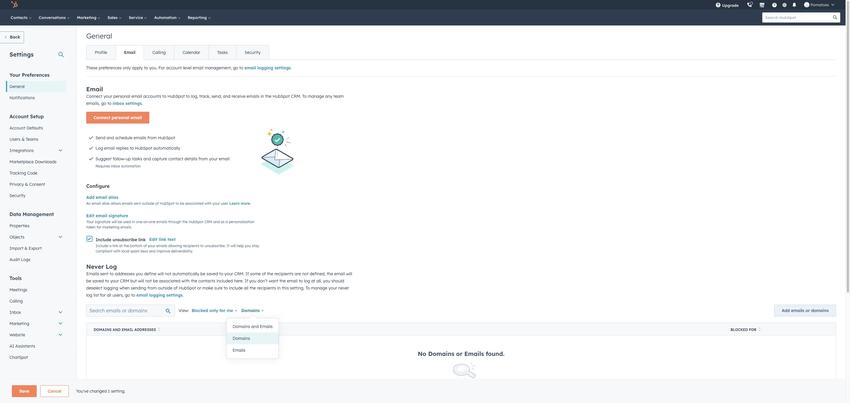 Task type: locate. For each thing, give the bounding box(es) containing it.
0 horizontal spatial calling
[[9, 299, 23, 304]]

improve
[[157, 249, 170, 254]]

0 horizontal spatial crm.
[[234, 271, 245, 277]]

all right include
[[244, 286, 249, 291]]

be up contacts
[[201, 271, 205, 277]]

the
[[265, 94, 272, 99], [182, 220, 188, 224], [124, 244, 129, 248], [267, 271, 274, 277], [327, 271, 333, 277], [191, 279, 197, 284], [280, 279, 286, 284], [250, 286, 256, 291]]

0 horizontal spatial settings
[[126, 101, 142, 106]]

marketing up website
[[9, 321, 29, 327]]

2 horizontal spatial logging
[[258, 65, 273, 71]]

go
[[233, 65, 238, 71], [101, 101, 106, 106], [125, 293, 130, 298]]

in left this
[[277, 286, 281, 291]]

0 vertical spatial crm
[[205, 220, 212, 224]]

0 vertical spatial setting.
[[290, 286, 305, 291]]

to down defined,
[[306, 286, 310, 291]]

with left user. at the left
[[205, 201, 212, 206]]

0 vertical spatial associated
[[185, 201, 204, 206]]

1 vertical spatial personal
[[112, 115, 129, 120]]

add inside the add email alias an email alias allows emails sent outside of hubspot to be associated with your user. learn more .
[[86, 195, 94, 200]]

ai assistants link
[[6, 341, 66, 352]]

0 vertical spatial signature
[[109, 213, 128, 219]]

menu
[[712, 0, 839, 9]]

personal up inbox settings link
[[114, 94, 130, 99]]

associated inside the add email alias an email alias allows emails sent outside of hubspot to be associated with your user. learn more .
[[185, 201, 204, 206]]

0 vertical spatial at
[[119, 244, 123, 248]]

1 vertical spatial manage
[[311, 286, 328, 291]]

0 horizontal spatial email logging settings link
[[136, 293, 183, 298]]

log up addresses
[[106, 263, 117, 271]]

automatically inside emails sent to addresses you define will not automatically be saved to your crm. if some of the recipients are not defined, the email will be saved to your crm but will not be associated with the contacts included here. if you don't want the email to log at all, you should deselect logging when sending from outside of hubspot or make sure to include all the recipients in this setting. to manage your never log list for all users, go to
[[173, 271, 199, 277]]

1 vertical spatial to
[[306, 286, 310, 291]]

and inside domains and emails button
[[251, 324, 259, 329]]

0 horizontal spatial not
[[145, 279, 152, 284]]

define
[[144, 271, 157, 277]]

associated
[[185, 201, 204, 206], [159, 279, 180, 284]]

a inside edit email signature your signature will be used in one-on-one emails through the hubspot crm and as a personalization token for marketing emails.
[[226, 220, 228, 224]]

emails left found.
[[465, 350, 484, 358]]

objects button
[[6, 232, 66, 243]]

all left users,
[[107, 293, 111, 298]]

0 horizontal spatial link
[[113, 244, 118, 248]]

1 horizontal spatial log
[[304, 279, 310, 284]]

will right it
[[231, 244, 236, 248]]

crm. inside emails sent to addresses you define will not automatically be saved to your crm. if some of the recipients are not defined, the email will be saved to your crm but will not be associated with the contacts included here. if you don't want the email to log at all, you should deselect logging when sending from outside of hubspot or make sure to include all the recipients in this setting. to manage your never log list for all users, go to
[[234, 271, 245, 277]]

crm left as
[[205, 220, 212, 224]]

personal down inbox settings link
[[112, 115, 129, 120]]

& for teams
[[22, 137, 25, 142]]

allows
[[111, 201, 121, 206]]

your up laws
[[148, 244, 155, 248]]

1 horizontal spatial add
[[782, 308, 791, 314]]

link left 'text'
[[159, 237, 166, 242]]

sent down 'never log'
[[100, 271, 109, 277]]

or
[[197, 286, 201, 291], [806, 308, 811, 314], [457, 350, 463, 358]]

are
[[295, 271, 301, 277]]

manage inside connect your personal email accounts to hubspot to log, track, send, and receive emails in the hubspot crm. to manage any team emails, go to
[[308, 94, 324, 99]]

or for no domains or emails found.
[[457, 350, 463, 358]]

connect your personal email accounts to hubspot to log, track, send, and receive emails in the hubspot crm. to manage any team emails, go to
[[86, 94, 344, 106]]

inbox button
[[6, 307, 66, 318]]

emails inside emails sent to addresses you define will not automatically be saved to your crm. if some of the recipients are not defined, the email will be saved to your crm but will not be associated with the contacts included here. if you don't want the email to log at all, you should deselect logging when sending from outside of hubspot or make sure to include all the recipients in this setting. to manage your never log list for all users, go to
[[86, 271, 99, 277]]

go down when
[[125, 293, 130, 298]]

for
[[97, 225, 101, 230], [100, 293, 106, 298], [220, 308, 226, 314], [750, 328, 757, 332]]

emails inside connect your personal email accounts to hubspot to log, track, send, and receive emails in the hubspot crm. to manage any team emails, go to
[[247, 94, 260, 99]]

for left press to sort. image
[[750, 328, 757, 332]]

in left one-
[[132, 220, 135, 224]]

emails inside edit email signature your signature will be used in one-on-one emails through the hubspot crm and as a personalization token for marketing emails.
[[156, 220, 167, 224]]

calling link up for
[[144, 45, 174, 60]]

1 vertical spatial email
[[86, 85, 103, 93]]

1 vertical spatial only
[[210, 308, 218, 314]]

1 horizontal spatial marketing
[[77, 15, 98, 20]]

press to sort. element for domains and email addresses
[[158, 328, 160, 333]]

capture
[[152, 156, 167, 162]]

2 include from the top
[[96, 244, 108, 248]]

here.
[[234, 279, 244, 284]]

press to sort. element right blocked for
[[759, 328, 761, 333]]

privacy & consent link
[[6, 179, 66, 190]]

you
[[245, 244, 251, 248], [136, 271, 143, 277], [249, 279, 257, 284], [323, 279, 331, 284]]

tracking code link
[[6, 168, 66, 179]]

teams
[[26, 137, 38, 142]]

inbox down follow-
[[111, 164, 120, 168]]

emails right one at the bottom of page
[[156, 220, 167, 224]]

your right details
[[209, 156, 218, 162]]

1 vertical spatial or
[[806, 308, 811, 314]]

0 vertical spatial calling
[[153, 50, 166, 55]]

or inside emails sent to addresses you define will not automatically be saved to your crm. if some of the recipients are not defined, the email will be saved to your crm but will not be associated with the contacts included here. if you don't want the email to log at all, you should deselect logging when sending from outside of hubspot or make sure to include all the recipients in this setting. to manage your never log list for all users, go to
[[197, 286, 201, 291]]

email inside edit email signature your signature will be used in one-on-one emails through the hubspot crm and as a personalization token for marketing emails.
[[96, 213, 107, 219]]

email left the addresses
[[122, 328, 134, 332]]

1 vertical spatial connect
[[94, 115, 110, 120]]

domains inside dropdown button
[[242, 308, 260, 314]]

team
[[334, 94, 344, 99]]

a up compliant
[[109, 244, 112, 248]]

log,
[[191, 94, 198, 99]]

profile link
[[87, 45, 116, 60]]

connect inside connect your personal email accounts to hubspot to log, track, send, and receive emails in the hubspot crm. to manage any team emails, go to
[[86, 94, 102, 99]]

your left preferences
[[9, 72, 20, 78]]

marketing button
[[6, 318, 66, 329]]

0 horizontal spatial with
[[114, 249, 121, 254]]

emails up log email replies to hubspot automatically
[[134, 135, 146, 140]]

press to sort. element inside domains and email addresses button
[[158, 328, 160, 333]]

emails right receive
[[247, 94, 260, 99]]

blocked left press to sort. image
[[731, 328, 749, 332]]

be down define
[[153, 279, 158, 284]]

blocked inside button
[[731, 328, 749, 332]]

calling up for
[[153, 50, 166, 55]]

menu containing pomatoes
[[712, 0, 839, 9]]

users & teams
[[9, 137, 38, 142]]

general up notifications
[[9, 84, 25, 89]]

you right help
[[245, 244, 251, 248]]

from
[[148, 135, 157, 140], [199, 156, 208, 162], [148, 286, 157, 291]]

1 horizontal spatial associated
[[185, 201, 204, 206]]

emails inside button
[[792, 308, 805, 314]]

tools element
[[6, 275, 66, 363]]

domains
[[242, 308, 260, 314], [233, 324, 250, 329], [94, 328, 112, 332], [233, 336, 250, 341], [429, 350, 455, 358]]

one
[[149, 220, 155, 224]]

for inside edit email signature your signature will be used in one-on-one emails through the hubspot crm and as a personalization token for marketing emails.
[[97, 225, 101, 230]]

0 horizontal spatial edit
[[86, 213, 95, 219]]

the inside the edit link text include a link at the bottom of your emails allowing recipients to unsubscribe. it will help you stay compliant with local spam laws and improve deliverability.
[[124, 244, 129, 248]]

in inside connect your personal email accounts to hubspot to log, track, send, and receive emails in the hubspot crm. to manage any team emails, go to
[[261, 94, 264, 99]]

a
[[226, 220, 228, 224], [109, 244, 112, 248]]

not right are
[[302, 271, 309, 277]]

preferences
[[22, 72, 50, 78]]

log left all,
[[304, 279, 310, 284]]

0 horizontal spatial blocked
[[192, 308, 208, 314]]

edit inside edit email signature your signature will be used in one-on-one emails through the hubspot crm and as a personalization token for marketing emails.
[[86, 213, 95, 219]]

0 horizontal spatial your
[[9, 72, 20, 78]]

saved
[[207, 271, 218, 277], [92, 279, 104, 284]]

your up included
[[225, 271, 233, 277]]

and up domains button
[[251, 324, 259, 329]]

add
[[86, 195, 94, 200], [782, 308, 791, 314]]

1 vertical spatial calling link
[[6, 296, 66, 307]]

0 vertical spatial log
[[304, 279, 310, 284]]

one-
[[136, 220, 144, 224]]

blocked for blocked for
[[731, 328, 749, 332]]

calendar link
[[174, 45, 209, 60]]

Search HubSpot search field
[[763, 12, 836, 23]]

help button
[[770, 0, 780, 9]]

go inside emails sent to addresses you define will not automatically be saved to your crm. if some of the recipients are not defined, the email will be saved to your crm but will not be associated with the contacts included here. if you don't want the email to log at all, you should deselect logging when sending from outside of hubspot or make sure to include all the recipients in this setting. to manage your never log list for all users, go to
[[125, 293, 130, 298]]

security
[[245, 50, 261, 55], [9, 193, 25, 198]]

level
[[183, 65, 192, 71]]

meetings link
[[6, 284, 66, 296]]

at left all,
[[311, 279, 316, 284]]

email inside button
[[122, 328, 134, 332]]

& left export
[[25, 246, 28, 251]]

. inside the add email alias an email alias allows emails sent outside of hubspot to be associated with your user. learn more .
[[250, 201, 251, 206]]

marketplace downloads link
[[6, 156, 66, 168]]

learn more link
[[230, 201, 250, 206]]

2 vertical spatial email
[[122, 328, 134, 332]]

1 horizontal spatial a
[[226, 220, 228, 224]]

& for export
[[25, 246, 28, 251]]

marketing left sales
[[77, 15, 98, 20]]

configure
[[86, 183, 110, 189]]

1 account from the top
[[9, 114, 29, 120]]

these preferences only apply to you. for account level email management, go to email logging settings .
[[86, 65, 292, 71]]

log
[[304, 279, 310, 284], [86, 293, 92, 298]]

0 horizontal spatial at
[[119, 244, 123, 248]]

and left as
[[213, 220, 220, 224]]

never
[[339, 286, 349, 291]]

upgrade image
[[716, 3, 722, 8]]

of inside the edit link text include a link at the bottom of your emails allowing recipients to unsubscribe. it will help you stay compliant with local spam laws and improve deliverability.
[[144, 244, 147, 248]]

of up laws
[[144, 244, 147, 248]]

manage down all,
[[311, 286, 328, 291]]

from right details
[[199, 156, 208, 162]]

with inside the edit link text include a link at the bottom of your emails allowing recipients to unsubscribe. it will help you stay compliant with local spam laws and improve deliverability.
[[114, 249, 121, 254]]

0 vertical spatial saved
[[207, 271, 218, 277]]

personalization
[[229, 220, 255, 224]]

saved up contacts
[[207, 271, 218, 277]]

manage
[[308, 94, 324, 99], [311, 286, 328, 291]]

2 horizontal spatial link
[[159, 237, 166, 242]]

0 horizontal spatial sent
[[100, 271, 109, 277]]

automatically up capture
[[154, 146, 180, 151]]

emails right the allows
[[122, 201, 133, 206]]

at inside emails sent to addresses you define will not automatically be saved to your crm. if some of the recipients are not defined, the email will be saved to your crm but will not be associated with the contacts included here. if you don't want the email to log at all, you should deselect logging when sending from outside of hubspot or make sure to include all the recipients in this setting. to manage your never log list for all users, go to
[[311, 279, 316, 284]]

navigation containing profile
[[86, 45, 269, 60]]

email logging settings .
[[136, 293, 184, 298]]

0 vertical spatial add
[[86, 195, 94, 200]]

emails up improve
[[156, 244, 167, 248]]

you right all,
[[323, 279, 331, 284]]

with
[[205, 201, 212, 206], [114, 249, 121, 254], [182, 279, 190, 284]]

blocked inside "popup button"
[[192, 308, 208, 314]]

security link
[[236, 45, 269, 60], [6, 190, 66, 201]]

1 horizontal spatial all
[[244, 286, 249, 291]]

and right laws
[[149, 249, 156, 254]]

press to sort. element for blocked for
[[759, 328, 761, 333]]

0 horizontal spatial or
[[197, 286, 201, 291]]

with inside the add email alias an email alias allows emails sent outside of hubspot to be associated with your user. learn more .
[[205, 201, 212, 206]]

go inside connect your personal email accounts to hubspot to log, track, send, and receive emails in the hubspot crm. to manage any team emails, go to
[[101, 101, 106, 106]]

1 vertical spatial associated
[[159, 279, 180, 284]]

0 horizontal spatial in
[[132, 220, 135, 224]]

include inside the edit link text include a link at the bottom of your emails allowing recipients to unsubscribe. it will help you stay compliant with local spam laws and improve deliverability.
[[96, 244, 108, 248]]

only left apply
[[123, 65, 131, 71]]

only left me
[[210, 308, 218, 314]]

and inside connect your personal email accounts to hubspot to log, track, send, and receive emails in the hubspot crm. to manage any team emails, go to
[[223, 94, 231, 99]]

in right receive
[[261, 94, 264, 99]]

list box
[[227, 319, 279, 359]]

& right 'privacy'
[[25, 182, 28, 187]]

0 vertical spatial &
[[22, 137, 25, 142]]

press to sort. element inside blocked for button
[[759, 328, 761, 333]]

go right emails,
[[101, 101, 106, 106]]

audit logs link
[[6, 254, 66, 265]]

outside up "email logging settings ."
[[158, 286, 173, 291]]

your inside connect your personal email accounts to hubspot to log, track, send, and receive emails in the hubspot crm. to manage any team emails, go to
[[104, 94, 112, 99]]

1 vertical spatial logging
[[104, 286, 118, 291]]

1 vertical spatial blocked
[[731, 328, 749, 332]]

account up "account defaults"
[[9, 114, 29, 120]]

account
[[9, 114, 29, 120], [9, 125, 25, 131]]

at inside the edit link text include a link at the bottom of your emails allowing recipients to unsubscribe. it will help you stay compliant with local spam laws and improve deliverability.
[[119, 244, 123, 248]]

from up log email replies to hubspot automatically
[[148, 135, 157, 140]]

recipients inside the edit link text include a link at the bottom of your emails allowing recipients to unsubscribe. it will help you stay compliant with local spam laws and improve deliverability.
[[183, 244, 199, 248]]

1 vertical spatial with
[[114, 249, 121, 254]]

2 account from the top
[[9, 125, 25, 131]]

website
[[9, 332, 25, 338]]

hubspot image
[[11, 1, 18, 8]]

with inside emails sent to addresses you define will not automatically be saved to your crm. if some of the recipients are not defined, the email will be saved to your crm but will not be associated with the contacts included here. if you don't want the email to log at all, you should deselect logging when sending from outside of hubspot or make sure to include all the recipients in this setting. to manage your never log list for all users, go to
[[182, 279, 190, 284]]

settings image
[[782, 3, 788, 8]]

your inside your preferences "element"
[[9, 72, 20, 78]]

at down include unsubscribe link
[[119, 244, 123, 248]]

to left any
[[303, 94, 307, 99]]

account setup element
[[6, 113, 66, 201]]

0 horizontal spatial log
[[86, 293, 92, 298]]

user.
[[221, 201, 229, 206]]

emails left domains
[[792, 308, 805, 314]]

your
[[9, 72, 20, 78], [86, 220, 94, 224]]

& right the users
[[22, 137, 25, 142]]

back link
[[0, 31, 24, 43]]

you inside the edit link text include a link at the bottom of your emails allowing recipients to unsubscribe. it will help you stay compliant with local spam laws and improve deliverability.
[[245, 244, 251, 248]]

contact
[[168, 156, 183, 162]]

1 horizontal spatial your
[[86, 220, 94, 224]]

edit for link
[[149, 237, 158, 242]]

2 vertical spatial &
[[25, 246, 28, 251]]

crm inside edit email signature your signature will be used in one-on-one emails through the hubspot crm and as a personalization token for marketing emails.
[[205, 220, 212, 224]]

users
[[9, 137, 20, 142]]

2 horizontal spatial or
[[806, 308, 811, 314]]

and right tasks
[[144, 156, 151, 162]]

0 vertical spatial sent
[[134, 201, 141, 206]]

1 vertical spatial automatically
[[173, 271, 199, 277]]

apply
[[132, 65, 143, 71]]

0 horizontal spatial calling link
[[6, 296, 66, 307]]

1 vertical spatial email logging settings link
[[136, 293, 183, 298]]

saved up deselect
[[92, 279, 104, 284]]

0 horizontal spatial add
[[86, 195, 94, 200]]

the inside connect your personal email accounts to hubspot to log, track, send, and receive emails in the hubspot crm. to manage any team emails, go to
[[265, 94, 272, 99]]

addresses
[[115, 271, 135, 277]]

in inside edit email signature your signature will be used in one-on-one emails through the hubspot crm and as a personalization token for marketing emails.
[[132, 220, 135, 224]]

schedule
[[115, 135, 133, 140]]

0 vertical spatial account
[[9, 114, 29, 120]]

1 horizontal spatial crm.
[[291, 94, 301, 99]]

email up emails,
[[86, 85, 103, 93]]

integrations button
[[6, 145, 66, 156]]

1 vertical spatial all
[[107, 293, 111, 298]]

recipients
[[183, 244, 199, 248], [275, 271, 294, 277], [257, 286, 276, 291]]

emails down never
[[86, 271, 99, 277]]

inbox
[[9, 310, 21, 315]]

privacy
[[9, 182, 24, 187]]

navigation
[[86, 45, 269, 60]]

edit for email
[[86, 213, 95, 219]]

manage left any
[[308, 94, 324, 99]]

your down should
[[329, 286, 337, 291]]

not down define
[[145, 279, 152, 284]]

1 vertical spatial include
[[96, 244, 108, 248]]

1 vertical spatial &
[[25, 182, 28, 187]]

1 horizontal spatial or
[[457, 350, 463, 358]]

calling up inbox
[[9, 299, 23, 304]]

add for add email alias an email alias allows emails sent outside of hubspot to be associated with your user. learn more .
[[86, 195, 94, 200]]

if right here.
[[245, 279, 248, 284]]

log
[[96, 146, 103, 151], [106, 263, 117, 271]]

1 vertical spatial add
[[782, 308, 791, 314]]

contacts link
[[7, 9, 35, 26]]

any
[[325, 94, 333, 99]]

signature up used
[[109, 213, 128, 219]]

marketplaces image
[[760, 3, 765, 8]]

will up marketing
[[112, 220, 117, 224]]

setting.
[[290, 286, 305, 291], [111, 389, 126, 394]]

1 horizontal spatial blocked
[[731, 328, 749, 332]]

conversations
[[39, 15, 67, 20]]

1 vertical spatial account
[[9, 125, 25, 131]]

connect inside button
[[94, 115, 110, 120]]

setting. right 1
[[111, 389, 126, 394]]

1 vertical spatial your
[[86, 220, 94, 224]]

0 vertical spatial outside
[[142, 201, 154, 206]]

connect for connect personal email
[[94, 115, 110, 120]]

edit email signature your signature will be used in one-on-one emails through the hubspot crm and as a personalization token for marketing emails.
[[86, 213, 255, 230]]

your down addresses
[[110, 279, 119, 284]]

setting. right this
[[290, 286, 305, 291]]

account for account defaults
[[9, 125, 25, 131]]

and inside the suggest follow-up tasks and capture contact details from your email requires inbox automation
[[144, 156, 151, 162]]

edit inside the edit link text include a link at the bottom of your emails allowing recipients to unsubscribe. it will help you stay compliant with local spam laws and improve deliverability.
[[149, 237, 158, 242]]

be left used
[[118, 220, 122, 224]]

0 horizontal spatial saved
[[92, 279, 104, 284]]

0 vertical spatial go
[[233, 65, 238, 71]]

1 horizontal spatial press to sort. element
[[759, 328, 761, 333]]

1 vertical spatial security
[[9, 193, 25, 198]]

pomatoes
[[811, 2, 830, 7]]

will up never
[[346, 271, 353, 277]]

in inside emails sent to addresses you define will not automatically be saved to your crm. if some of the recipients are not defined, the email will be saved to your crm but will not be associated with the contacts included here. if you don't want the email to log at all, you should deselect logging when sending from outside of hubspot or make sure to include all the recipients in this setting. to manage your never log list for all users, go to
[[277, 286, 281, 291]]

1 vertical spatial at
[[311, 279, 316, 284]]

deselect
[[86, 286, 102, 291]]

0 vertical spatial logging
[[258, 65, 273, 71]]

1 horizontal spatial sent
[[134, 201, 141, 206]]

follow-
[[113, 156, 126, 162]]

with left contacts
[[182, 279, 190, 284]]

or inside add emails or domains button
[[806, 308, 811, 314]]

for right token
[[97, 225, 101, 230]]

1 horizontal spatial log
[[106, 263, 117, 271]]

make
[[203, 286, 213, 291]]

send,
[[212, 94, 222, 99]]

& for consent
[[25, 182, 28, 187]]

link down include unsubscribe link
[[113, 244, 118, 248]]

with left local on the left of the page
[[114, 249, 121, 254]]

connect up emails,
[[86, 94, 102, 99]]

when
[[120, 286, 130, 291]]

1 press to sort. element from the left
[[158, 328, 160, 333]]

0 vertical spatial blocked
[[192, 308, 208, 314]]

not right define
[[165, 271, 171, 277]]

0 horizontal spatial security
[[9, 193, 25, 198]]

outside up on-
[[142, 201, 154, 206]]

if left some
[[246, 271, 249, 277]]

1 vertical spatial inbox
[[111, 164, 120, 168]]

management
[[23, 211, 54, 217]]

& inside data management element
[[25, 246, 28, 251]]

0 vertical spatial from
[[148, 135, 157, 140]]

your inside the suggest follow-up tasks and capture contact details from your email requires inbox automation
[[209, 156, 218, 162]]

1 vertical spatial marketing
[[9, 321, 29, 327]]

0 vertical spatial connect
[[86, 94, 102, 99]]

automatically up contacts
[[173, 271, 199, 277]]

1 horizontal spatial in
[[261, 94, 264, 99]]

link up bottom
[[138, 237, 146, 243]]

add up blocked for button
[[782, 308, 791, 314]]

2 vertical spatial settings
[[166, 293, 183, 298]]

help image
[[773, 3, 778, 8]]

account setup
[[9, 114, 44, 120]]

1 vertical spatial security link
[[6, 190, 66, 201]]

email up apply
[[124, 50, 136, 55]]

email logging settings link
[[245, 65, 291, 71], [136, 293, 183, 298]]

add inside button
[[782, 308, 791, 314]]

email inside button
[[131, 115, 142, 120]]

1 horizontal spatial at
[[311, 279, 316, 284]]

service
[[129, 15, 144, 20]]

menu item
[[743, 0, 745, 9]]

calling link down meetings
[[6, 296, 66, 307]]

edit
[[86, 213, 95, 219], [149, 237, 158, 242]]

setting. inside emails sent to addresses you define will not automatically be saved to your crm. if some of the recipients are not defined, the email will be saved to your crm but will not be associated with the contacts included here. if you don't want the email to log at all, you should deselect logging when sending from outside of hubspot or make sure to include all the recipients in this setting. to manage your never log list for all users, go to
[[290, 286, 305, 291]]

not
[[165, 271, 171, 277], [302, 271, 309, 277], [145, 279, 152, 284]]

only inside "popup button"
[[210, 308, 218, 314]]

for right list
[[100, 293, 106, 298]]

your up token
[[86, 220, 94, 224]]

to
[[303, 94, 307, 99], [306, 286, 310, 291]]

account inside account defaults link
[[9, 125, 25, 131]]

2 vertical spatial logging
[[149, 293, 165, 298]]

addresses
[[135, 328, 156, 332]]

inbox up connect personal email
[[113, 101, 124, 106]]

press to sort. element
[[158, 328, 160, 333], [759, 328, 761, 333]]

0 vertical spatial crm.
[[291, 94, 301, 99]]

1 vertical spatial sent
[[100, 271, 109, 277]]

0 vertical spatial edit
[[86, 213, 95, 219]]

recipients up want
[[275, 271, 294, 277]]

to inside the add email alias an email alias allows emails sent outside of hubspot to be associated with your user. learn more .
[[176, 201, 179, 206]]

track,
[[200, 94, 211, 99]]

0 horizontal spatial marketing
[[9, 321, 29, 327]]

1 vertical spatial recipients
[[275, 271, 294, 277]]

2 press to sort. element from the left
[[759, 328, 761, 333]]

to inside emails sent to addresses you define will not automatically be saved to your crm. if some of the recipients are not defined, the email will be saved to your crm but will not be associated with the contacts included here. if you don't want the email to log at all, you should deselect logging when sending from outside of hubspot or make sure to include all the recipients in this setting. to manage your never log list for all users, go to
[[306, 286, 310, 291]]



Task type: describe. For each thing, give the bounding box(es) containing it.
1 horizontal spatial link
[[138, 237, 146, 243]]

add emails or domains
[[782, 308, 829, 314]]

ai
[[9, 344, 14, 349]]

emails down domains button
[[233, 348, 246, 353]]

assistants
[[15, 344, 35, 349]]

account defaults link
[[6, 122, 66, 134]]

email inside connect your personal email accounts to hubspot to log, track, send, and receive emails in the hubspot crm. to manage any team emails, go to
[[132, 94, 142, 99]]

of inside the add email alias an email alias allows emails sent outside of hubspot to be associated with your user. learn more .
[[155, 201, 159, 206]]

you down some
[[249, 279, 257, 284]]

you.
[[149, 65, 157, 71]]

audit logs
[[9, 257, 30, 262]]

0 vertical spatial general
[[86, 31, 112, 40]]

press to sort. image
[[158, 328, 160, 332]]

and inside the edit link text include a link at the bottom of your emails allowing recipients to unsubscribe. it will help you stay compliant with local spam laws and improve deliverability.
[[149, 249, 156, 254]]

you up the but
[[136, 271, 143, 277]]

personal inside connect your personal email accounts to hubspot to log, track, send, and receive emails in the hubspot crm. to manage any team emails, go to
[[114, 94, 130, 99]]

automation link
[[151, 9, 184, 26]]

unsubscribe.
[[205, 244, 226, 248]]

bottom
[[130, 244, 143, 248]]

back
[[10, 34, 20, 40]]

1 horizontal spatial settings
[[166, 293, 183, 298]]

data management element
[[6, 211, 66, 265]]

management,
[[205, 65, 232, 71]]

add for add emails or domains
[[782, 308, 791, 314]]

and inside edit email signature your signature will be used in one-on-one emails through the hubspot crm and as a personalization token for marketing emails.
[[213, 220, 220, 224]]

will right define
[[158, 271, 164, 277]]

your inside the edit link text include a link at the bottom of your emails allowing recipients to unsubscribe. it will help you stay compliant with local spam laws and improve deliverability.
[[148, 244, 155, 248]]

be inside edit email signature your signature will be used in one-on-one emails through the hubspot crm and as a personalization token for marketing emails.
[[118, 220, 122, 224]]

include unsubscribe link
[[96, 237, 146, 243]]

emails button
[[227, 345, 279, 356]]

marketing
[[102, 225, 120, 230]]

the inside edit email signature your signature will be used in one-on-one emails through the hubspot crm and as a personalization token for marketing emails.
[[182, 220, 188, 224]]

laws
[[141, 249, 148, 254]]

add email alias an email alias allows emails sent outside of hubspot to be associated with your user. learn more .
[[86, 195, 251, 206]]

general link
[[6, 81, 66, 92]]

never log
[[86, 263, 117, 271]]

should
[[332, 279, 344, 284]]

2 horizontal spatial go
[[233, 65, 238, 71]]

properties link
[[6, 220, 66, 232]]

press to sort. image
[[759, 328, 761, 332]]

an
[[86, 201, 91, 206]]

domains button
[[227, 333, 279, 345]]

email inside the suggest follow-up tasks and capture contact details from your email requires inbox automation
[[219, 156, 230, 162]]

1 vertical spatial signature
[[95, 220, 111, 224]]

1
[[108, 389, 110, 394]]

stay
[[252, 244, 259, 248]]

crm. inside connect your personal email accounts to hubspot to log, track, send, and receive emails in the hubspot crm. to manage any team emails, go to
[[291, 94, 301, 99]]

import
[[9, 246, 23, 251]]

to inside the edit link text include a link at the bottom of your emails allowing recipients to unsubscribe. it will help you stay compliant with local spam laws and improve deliverability.
[[200, 244, 204, 248]]

1 vertical spatial log
[[86, 293, 92, 298]]

manage inside emails sent to addresses you define will not automatically be saved to your crm. if some of the recipients are not defined, the email will be saved to your crm but will not be associated with the contacts included here. if you don't want the email to log at all, you should deselect logging when sending from outside of hubspot or make sure to include all the recipients in this setting. to manage your never log list for all users, go to
[[311, 286, 328, 291]]

1 vertical spatial setting.
[[111, 389, 126, 394]]

0 vertical spatial alias
[[109, 195, 118, 200]]

text
[[168, 237, 176, 242]]

marketing inside button
[[9, 321, 29, 327]]

calling icon image
[[748, 2, 753, 8]]

properties
[[9, 223, 30, 229]]

2 horizontal spatial settings
[[275, 65, 291, 71]]

0 vertical spatial automatically
[[154, 146, 180, 151]]

and right send
[[107, 135, 114, 140]]

0 vertical spatial if
[[246, 271, 249, 277]]

requires
[[96, 164, 110, 168]]

marketing link
[[73, 9, 104, 26]]

0 horizontal spatial log
[[96, 146, 103, 151]]

calendar
[[183, 50, 200, 55]]

personal inside button
[[112, 115, 129, 120]]

associated inside emails sent to addresses you define will not automatically be saved to your crm. if some of the recipients are not defined, the email will be saved to your crm but will not be associated with the contacts included here. if you don't want the email to log at all, you should deselect logging when sending from outside of hubspot or make sure to include all the recipients in this setting. to manage your never log list for all users, go to
[[159, 279, 180, 284]]

inbox inside the suggest follow-up tasks and capture contact details from your email requires inbox automation
[[111, 164, 120, 168]]

calling inside "tools" element
[[9, 299, 23, 304]]

connect for connect your personal email accounts to hubspot to log, track, send, and receive emails in the hubspot crm. to manage any team emails, go to
[[86, 94, 102, 99]]

from inside the suggest follow-up tasks and capture contact details from your email requires inbox automation
[[199, 156, 208, 162]]

more
[[241, 201, 250, 206]]

for inside "popup button"
[[220, 308, 226, 314]]

unsubscribe
[[113, 237, 137, 243]]

defined,
[[310, 271, 326, 277]]

domains button
[[238, 305, 268, 317]]

email link
[[116, 45, 144, 60]]

chatspot
[[9, 355, 28, 360]]

tasks link
[[209, 45, 236, 60]]

through
[[168, 220, 181, 224]]

1 vertical spatial settings
[[126, 101, 142, 106]]

notifications image
[[792, 3, 798, 8]]

downloads
[[35, 159, 57, 165]]

hubspot inside the add email alias an email alias allows emails sent outside of hubspot to be associated with your user. learn more .
[[160, 201, 175, 206]]

0 horizontal spatial all
[[107, 293, 111, 298]]

sure
[[215, 286, 223, 291]]

email logging settings link for email logging settings .
[[136, 293, 183, 298]]

save button
[[12, 386, 37, 397]]

cancel
[[48, 389, 62, 394]]

1 include from the top
[[96, 237, 111, 243]]

this
[[282, 286, 289, 291]]

your inside the add email alias an email alias allows emails sent outside of hubspot to be associated with your user. learn more .
[[213, 201, 220, 206]]

include
[[229, 286, 243, 291]]

emails.
[[121, 225, 132, 230]]

edit email signature button
[[86, 212, 128, 219]]

privacy & consent
[[9, 182, 45, 187]]

logs
[[21, 257, 30, 262]]

security inside account setup element
[[9, 193, 25, 198]]

to inside connect your personal email accounts to hubspot to log, track, send, and receive emails in the hubspot crm. to manage any team emails, go to
[[303, 94, 307, 99]]

0 horizontal spatial security link
[[6, 190, 66, 201]]

never
[[86, 263, 104, 271]]

upgrade
[[723, 3, 739, 8]]

tyler black image
[[805, 2, 810, 7]]

help
[[237, 244, 244, 248]]

Search emails or domains search field
[[86, 305, 175, 317]]

1 horizontal spatial saved
[[207, 271, 218, 277]]

1 vertical spatial if
[[245, 279, 248, 284]]

sending
[[131, 286, 146, 291]]

your preferences element
[[6, 72, 66, 103]]

service link
[[125, 9, 151, 26]]

will inside the edit link text include a link at the bottom of your emails allowing recipients to unsubscribe. it will help you stay compliant with local spam laws and improve deliverability.
[[231, 244, 236, 248]]

outside inside the add email alias an email alias allows emails sent outside of hubspot to be associated with your user. learn more .
[[142, 201, 154, 206]]

no domains or emails found.
[[418, 350, 505, 358]]

sent inside the add email alias an email alias allows emails sent outside of hubspot to be associated with your user. learn more .
[[134, 201, 141, 206]]

outside inside emails sent to addresses you define will not automatically be saved to your crm. if some of the recipients are not defined, the email will be saved to your crm but will not be associated with the contacts included here. if you don't want the email to log at all, you should deselect logging when sending from outside of hubspot or make sure to include all the recipients in this setting. to manage your never log list for all users, go to
[[158, 286, 173, 291]]

suggest follow-up tasks and capture contact details from your email requires inbox automation
[[96, 156, 230, 168]]

for inside button
[[750, 328, 757, 332]]

1 horizontal spatial calling link
[[144, 45, 174, 60]]

2 horizontal spatial not
[[302, 271, 309, 277]]

code
[[27, 171, 37, 176]]

0 vertical spatial only
[[123, 65, 131, 71]]

general inside your preferences "element"
[[9, 84, 25, 89]]

a inside the edit link text include a link at the bottom of your emails allowing recipients to unsubscribe. it will help you stay compliant with local spam laws and improve deliverability.
[[109, 244, 112, 248]]

or for add emails or domains
[[806, 308, 811, 314]]

1 vertical spatial log
[[106, 263, 117, 271]]

emails inside the edit link text include a link at the bottom of your emails allowing recipients to unsubscribe. it will help you stay compliant with local spam laws and improve deliverability.
[[156, 244, 167, 248]]

account for account setup
[[9, 114, 29, 120]]

blocked for blocked only for me
[[192, 308, 208, 314]]

1 horizontal spatial logging
[[149, 293, 165, 298]]

emails inside the add email alias an email alias allows emails sent outside of hubspot to be associated with your user. learn more .
[[122, 201, 133, 206]]

0 vertical spatial all
[[244, 286, 249, 291]]

reporting
[[188, 15, 208, 20]]

emails up domains button
[[260, 324, 273, 329]]

hubspot inside emails sent to addresses you define will not automatically be saved to your crm. if some of the recipients are not defined, the email will be saved to your crm but will not be associated with the contacts included here. if you don't want the email to log at all, you should deselect logging when sending from outside of hubspot or make sure to include all the recipients in this setting. to manage your never log list for all users, go to
[[179, 286, 196, 291]]

edit link text button
[[149, 236, 176, 243]]

on-
[[144, 220, 149, 224]]

of up don't
[[262, 271, 266, 277]]

0 vertical spatial email
[[124, 50, 136, 55]]

cancel button
[[40, 386, 69, 397]]

these
[[86, 65, 98, 71]]

and inside domains and email addresses button
[[113, 328, 121, 332]]

your inside edit email signature your signature will be used in one-on-one emails through the hubspot crm and as a personalization token for marketing emails.
[[86, 220, 94, 224]]

edit link text include a link at the bottom of your emails allowing recipients to unsubscribe. it will help you stay compliant with local spam laws and improve deliverability.
[[96, 237, 259, 254]]

data management
[[9, 211, 54, 217]]

it
[[227, 244, 230, 248]]

allowing
[[168, 244, 182, 248]]

1 vertical spatial alias
[[102, 201, 110, 206]]

all,
[[317, 279, 322, 284]]

sent inside emails sent to addresses you define will not automatically be saved to your crm. if some of the recipients are not defined, the email will be saved to your crm but will not be associated with the contacts included here. if you don't want the email to log at all, you should deselect logging when sending from outside of hubspot or make sure to include all the recipients in this setting. to manage your never log list for all users, go to
[[100, 271, 109, 277]]

notifications button
[[790, 0, 800, 9]]

save
[[19, 389, 29, 394]]

logging inside emails sent to addresses you define will not automatically be saved to your crm. if some of the recipients are not defined, the email will be saved to your crm but will not be associated with the contacts included here. if you don't want the email to log at all, you should deselect logging when sending from outside of hubspot or make sure to include all the recipients in this setting. to manage your never log list for all users, go to
[[104, 286, 118, 291]]

be inside the add email alias an email alias allows emails sent outside of hubspot to be associated with your user. learn more .
[[180, 201, 184, 206]]

1 horizontal spatial security
[[245, 50, 261, 55]]

token
[[86, 225, 96, 230]]

accounts
[[143, 94, 161, 99]]

0 vertical spatial security link
[[236, 45, 269, 60]]

will right the but
[[138, 279, 144, 284]]

search image
[[834, 15, 838, 20]]

search button
[[831, 12, 841, 23]]

you've
[[76, 389, 89, 394]]

you've changed 1 setting.
[[76, 389, 126, 394]]

2 vertical spatial recipients
[[257, 286, 276, 291]]

be up deselect
[[86, 279, 91, 284]]

from inside emails sent to addresses you define will not automatically be saved to your crm. if some of the recipients are not defined, the email will be saved to your crm but will not be associated with the contacts included here. if you don't want the email to log at all, you should deselect logging when sending from outside of hubspot or make sure to include all the recipients in this setting. to manage your never log list for all users, go to
[[148, 286, 157, 291]]

of up "email logging settings ."
[[174, 286, 178, 291]]

inbox settings link
[[113, 101, 142, 106]]

chatspot link
[[6, 352, 66, 363]]

list box containing domains and emails
[[227, 319, 279, 359]]

0 vertical spatial inbox
[[113, 101, 124, 106]]

will inside edit email signature your signature will be used in one-on-one emails through the hubspot crm and as a personalization token for marketing emails.
[[112, 220, 117, 224]]

crm inside emails sent to addresses you define will not automatically be saved to your crm. if some of the recipients are not defined, the email will be saved to your crm but will not be associated with the contacts included here. if you don't want the email to log at all, you should deselect logging when sending from outside of hubspot or make sure to include all the recipients in this setting. to manage your never log list for all users, go to
[[120, 279, 129, 284]]

hubspot inside edit email signature your signature will be used in one-on-one emails through the hubspot crm and as a personalization token for marketing emails.
[[189, 220, 204, 224]]

domains and email addresses
[[94, 328, 156, 332]]

email logging settings link for these preferences only apply to you. for account level email management, go to email logging settings .
[[245, 65, 291, 71]]

1 horizontal spatial not
[[165, 271, 171, 277]]

for inside emails sent to addresses you define will not automatically be saved to your crm. if some of the recipients are not defined, the email will be saved to your crm but will not be associated with the contacts included here. if you don't want the email to log at all, you should deselect logging when sending from outside of hubspot or make sure to include all the recipients in this setting. to manage your never log list for all users, go to
[[100, 293, 106, 298]]

website button
[[6, 329, 66, 341]]



Task type: vqa. For each thing, say whether or not it's contained in the screenshot.
email within the suggest follow-up tasks and capture contact details from your email requires inbox automation
yes



